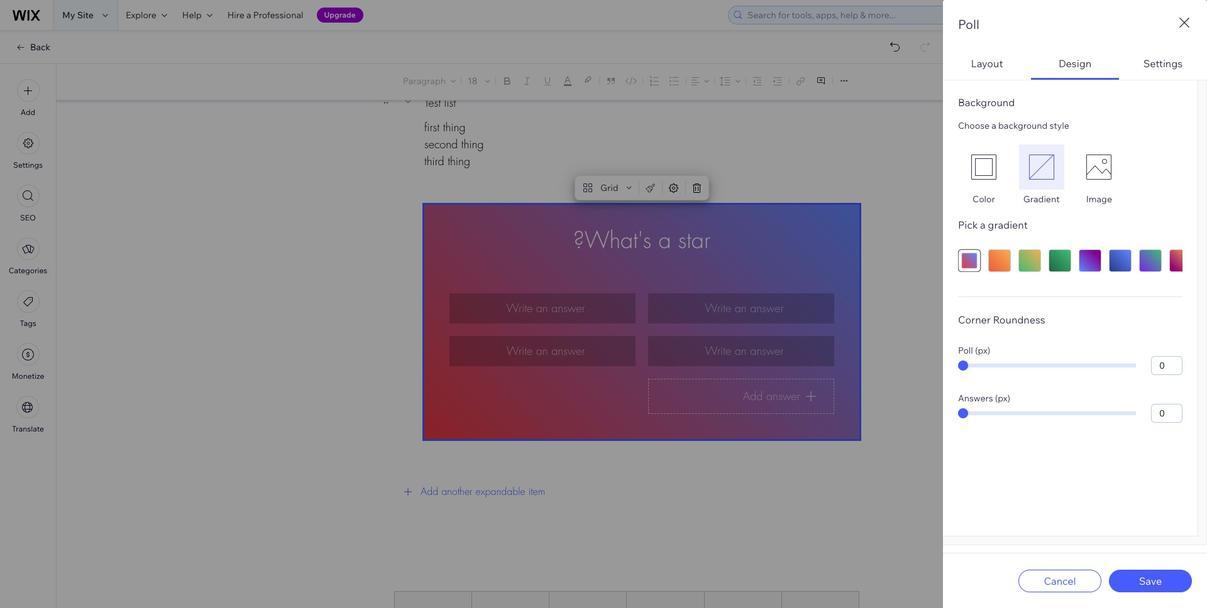 Task type: vqa. For each thing, say whether or not it's contained in the screenshot.
bottommost poll
yes



Task type: describe. For each thing, give the bounding box(es) containing it.
my
[[62, 9, 75, 21]]

style
[[1050, 120, 1069, 131]]

roundness
[[993, 314, 1045, 326]]

1 horizontal spatial settings button
[[1119, 48, 1207, 80]]

grid button
[[578, 179, 636, 197]]

choose
[[958, 120, 990, 131]]

grid
[[600, 182, 618, 194]]

0 horizontal spatial settings
[[13, 160, 43, 170]]

0 vertical spatial settings
[[1143, 57, 1183, 69]]

pick a gradient
[[958, 219, 1028, 231]]

back
[[30, 41, 50, 53]]

a for professional
[[246, 9, 251, 21]]

add button
[[17, 79, 39, 117]]

help button
[[175, 0, 220, 30]]

back button
[[15, 41, 50, 53]]

item
[[528, 486, 545, 499]]

upgrade button
[[317, 8, 363, 23]]

add for add another expandable item
[[421, 486, 438, 499]]

gradient
[[1023, 194, 1060, 205]]

0 horizontal spatial settings button
[[13, 132, 43, 170]]

a for background
[[992, 120, 996, 131]]

answers (px)
[[958, 393, 1010, 404]]

image
[[1086, 194, 1112, 205]]

design
[[1059, 57, 1091, 69]]

1 vertical spatial thing
[[461, 137, 484, 152]]

paragraph
[[403, 75, 446, 87]]

third
[[424, 154, 444, 168]]

design button
[[1031, 48, 1119, 80]]

list box inside design tab panel
[[958, 145, 1183, 205]]

upgrade
[[324, 10, 356, 19]]

translate
[[12, 424, 44, 434]]

notes button
[[1132, 74, 1183, 91]]

explore
[[126, 9, 156, 21]]

test list
[[424, 95, 456, 110]]

(px) for poll (px)
[[975, 345, 990, 356]]

pick
[[958, 219, 978, 231]]

categories
[[9, 266, 47, 275]]

notes
[[1154, 76, 1179, 88]]

help
[[182, 9, 202, 21]]

save
[[1139, 575, 1162, 588]]

save button
[[1109, 570, 1192, 593]]

0 vertical spatial thing
[[443, 120, 466, 135]]



Task type: locate. For each thing, give the bounding box(es) containing it.
second
[[424, 137, 458, 152]]

menu
[[0, 72, 56, 441]]

paragraph button
[[401, 72, 458, 90]]

1 vertical spatial add
[[421, 486, 438, 499]]

2 vertical spatial a
[[980, 219, 986, 231]]

add
[[21, 108, 35, 117], [421, 486, 438, 499]]

translate button
[[12, 396, 44, 434]]

corner
[[958, 314, 991, 326]]

professional
[[253, 9, 303, 21]]

settings button
[[1119, 48, 1207, 80], [13, 132, 43, 170]]

my site
[[62, 9, 94, 21]]

0 horizontal spatial (px)
[[975, 345, 990, 356]]

tab list containing layout
[[943, 48, 1207, 546]]

None number field
[[1151, 356, 1183, 375], [1151, 404, 1183, 423], [1151, 356, 1183, 375], [1151, 404, 1183, 423]]

a for gradient
[[980, 219, 986, 231]]

0 vertical spatial settings button
[[1119, 48, 1207, 80]]

1 vertical spatial a
[[992, 120, 996, 131]]

add for add
[[21, 108, 35, 117]]

cancel
[[1044, 575, 1076, 588]]

(px) right answers
[[995, 393, 1010, 404]]

settings up notes
[[1143, 57, 1183, 69]]

0 vertical spatial (px)
[[975, 345, 990, 356]]

background
[[958, 96, 1015, 109]]

2 poll from the top
[[958, 345, 973, 356]]

1 vertical spatial settings
[[13, 160, 43, 170]]

1 horizontal spatial add
[[421, 486, 438, 499]]

1 poll from the top
[[958, 16, 979, 32]]

a right hire
[[246, 9, 251, 21]]

another
[[441, 486, 472, 499]]

add another expandable item
[[421, 486, 545, 499]]

tags
[[20, 319, 36, 328]]

monetize button
[[12, 343, 44, 381]]

design tab panel
[[943, 80, 1207, 546]]

poll (px)
[[958, 345, 990, 356]]

expandable
[[476, 486, 525, 499]]

0 horizontal spatial add
[[21, 108, 35, 117]]

settings up seo 'button'
[[13, 160, 43, 170]]

Search for tools, apps, help & more... field
[[744, 6, 1034, 24]]

1 vertical spatial poll
[[958, 345, 973, 356]]

poll for poll
[[958, 16, 979, 32]]

0 vertical spatial add
[[21, 108, 35, 117]]

first thing second thing third thing
[[424, 120, 484, 168]]

thing
[[443, 120, 466, 135], [461, 137, 484, 152], [448, 154, 470, 168]]

thing right "second"
[[461, 137, 484, 152]]

(px) down corner at the right bottom
[[975, 345, 990, 356]]

None range field
[[958, 364, 1136, 368], [958, 412, 1136, 416], [958, 364, 1136, 368], [958, 412, 1136, 416]]

1 horizontal spatial a
[[980, 219, 986, 231]]

corner roundness
[[958, 314, 1045, 326]]

test
[[424, 95, 441, 110]]

0 vertical spatial a
[[246, 9, 251, 21]]

categories button
[[9, 238, 47, 275]]

answers
[[958, 393, 993, 404]]

2 vertical spatial thing
[[448, 154, 470, 168]]

background
[[998, 120, 1048, 131]]

2 horizontal spatial a
[[992, 120, 996, 131]]

seo button
[[17, 185, 39, 223]]

add another expandable item button
[[394, 477, 859, 508]]

menu containing add
[[0, 72, 56, 441]]

poll for poll (px)
[[958, 345, 973, 356]]

gradient
[[988, 219, 1028, 231]]

list box containing color
[[958, 145, 1183, 205]]

choose a background style
[[958, 120, 1069, 131]]

1 vertical spatial settings button
[[13, 132, 43, 170]]

poll inside design tab panel
[[958, 345, 973, 356]]

layout
[[971, 57, 1003, 69]]

1 vertical spatial (px)
[[995, 393, 1010, 404]]

seo
[[20, 213, 36, 223]]

add inside menu
[[21, 108, 35, 117]]

hire a professional
[[227, 9, 303, 21]]

cancel button
[[1018, 570, 1101, 593]]

0 horizontal spatial a
[[246, 9, 251, 21]]

list
[[444, 95, 456, 110]]

tab list
[[943, 48, 1207, 546]]

site
[[77, 9, 94, 21]]

poll up layout
[[958, 16, 979, 32]]

tags button
[[17, 290, 39, 328]]

color
[[973, 194, 995, 205]]

hire
[[227, 9, 244, 21]]

(px)
[[975, 345, 990, 356], [995, 393, 1010, 404]]

(px) for answers (px)
[[995, 393, 1010, 404]]

a
[[246, 9, 251, 21], [992, 120, 996, 131], [980, 219, 986, 231]]

list box
[[958, 145, 1183, 205]]

thing right third
[[448, 154, 470, 168]]

a right pick
[[980, 219, 986, 231]]

1 horizontal spatial settings
[[1143, 57, 1183, 69]]

poll down corner at the right bottom
[[958, 345, 973, 356]]

first
[[424, 120, 439, 135]]

poll
[[958, 16, 979, 32], [958, 345, 973, 356]]

0 vertical spatial poll
[[958, 16, 979, 32]]

settings
[[1143, 57, 1183, 69], [13, 160, 43, 170]]

monetize
[[12, 372, 44, 381]]

a right choose
[[992, 120, 996, 131]]

1 horizontal spatial (px)
[[995, 393, 1010, 404]]

layout button
[[943, 48, 1031, 80]]

thing up "second"
[[443, 120, 466, 135]]

hire a professional link
[[220, 0, 311, 30]]



